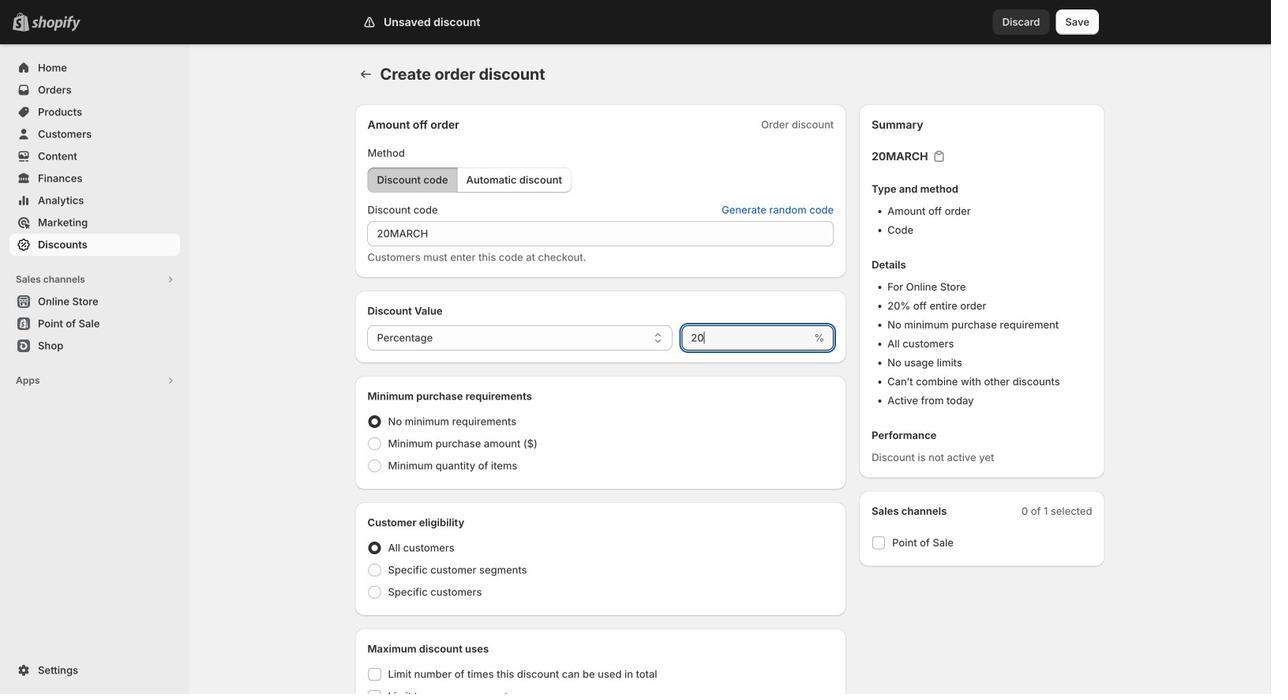 Task type: describe. For each thing, give the bounding box(es) containing it.
shopify image
[[32, 16, 81, 31]]



Task type: locate. For each thing, give the bounding box(es) containing it.
None text field
[[368, 221, 834, 246]]

None text field
[[682, 325, 811, 351]]



Task type: vqa. For each thing, say whether or not it's contained in the screenshot.
Tab List
no



